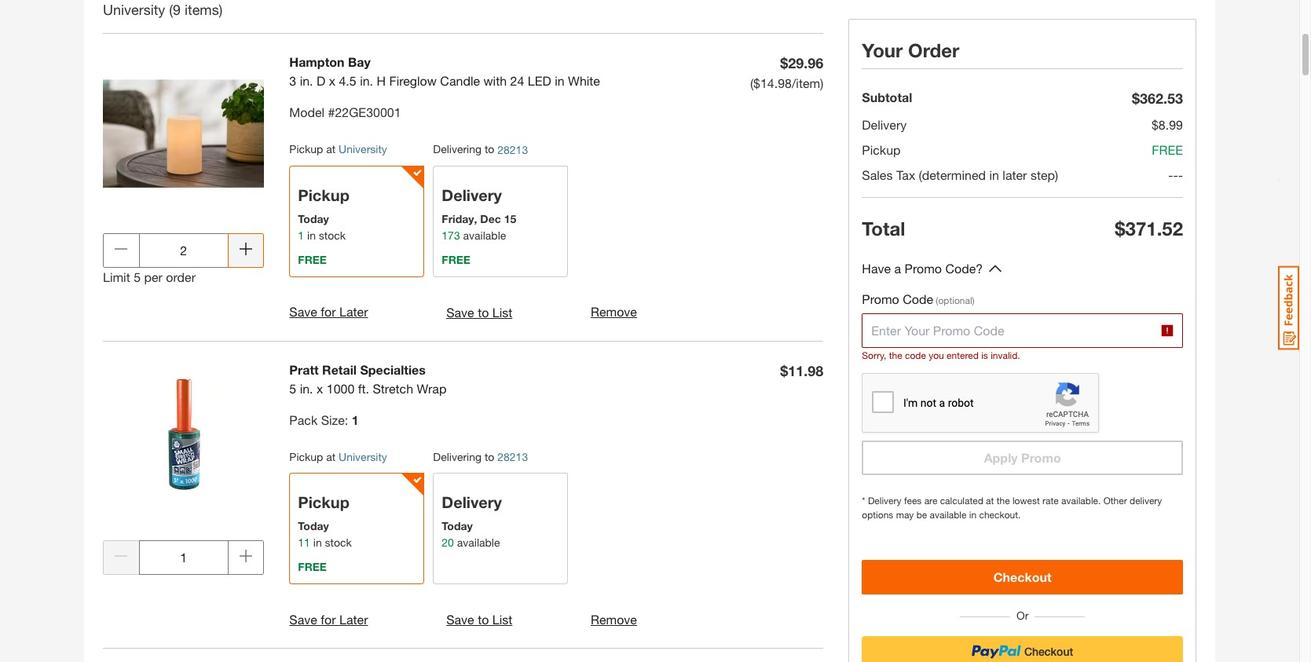 Task type: vqa. For each thing, say whether or not it's contained in the screenshot.
Questions & Answers
no



Task type: locate. For each thing, give the bounding box(es) containing it.
university button down :
[[339, 450, 387, 463]]

order
[[908, 39, 959, 61]]

1 delivering from the top
[[433, 142, 482, 156]]

delivery up 20
[[442, 494, 502, 512]]

1 vertical spatial the
[[997, 495, 1010, 507]]

free for pickup today 11 in stock
[[298, 560, 327, 574]]

1 vertical spatial at
[[326, 450, 336, 463]]

x right d
[[329, 73, 335, 88]]

5 down pratt at the bottom left of page
[[289, 381, 296, 396]]

options
[[862, 509, 893, 521]]

1 vertical spatial later
[[339, 612, 368, 627]]

1 vertical spatial list
[[492, 612, 512, 627]]

retail
[[322, 362, 357, 377]]

available right 20
[[457, 536, 500, 549]]

2 vertical spatial available
[[457, 536, 500, 549]]

later for :
[[339, 612, 368, 627]]

2 later from the top
[[339, 612, 368, 627]]

stock for :
[[325, 536, 352, 549]]

20
[[442, 536, 454, 549]]

0 horizontal spatial 1
[[298, 229, 304, 242]]

list
[[492, 304, 512, 319], [492, 612, 512, 627]]

5
[[134, 269, 141, 284], [289, 381, 296, 396]]

in. left the "h"
[[360, 73, 373, 88]]

later
[[339, 304, 368, 319], [339, 612, 368, 627]]

11
[[298, 536, 310, 549]]

university down :
[[339, 450, 387, 463]]

delivering to 28213 up delivery friday, dec 15 173 available
[[433, 142, 528, 157]]

at up checkout.
[[986, 495, 994, 507]]

0 vertical spatial (
[[169, 1, 173, 18]]

1 product image from the top
[[103, 53, 264, 214]]

0 vertical spatial delivering
[[433, 142, 482, 156]]

free
[[1152, 142, 1183, 157], [298, 253, 327, 266], [442, 253, 470, 266], [298, 560, 327, 574]]

1 vertical spatial pickup at university
[[289, 450, 387, 463]]

apply promo button
[[862, 441, 1183, 475]]

today for delivery today 20 available
[[442, 520, 473, 533]]

lowest
[[1012, 495, 1040, 507]]

limit
[[103, 269, 130, 284]]

remove button for pratt retail specialties 5 in. x 1000 ft. stretch wrap
[[591, 610, 637, 629]]

promo down have
[[862, 291, 899, 306]]

1 list from the top
[[492, 304, 512, 319]]

led
[[528, 73, 551, 88]]

model
[[289, 105, 325, 120]]

( inside $29.96 ( $14.98/item )
[[750, 76, 753, 91]]

1 delivering to 28213 from the top
[[433, 142, 528, 157]]

0 horizontal spatial (
[[169, 1, 173, 18]]

28213 link for wrap
[[497, 449, 528, 465]]

checkout
[[994, 570, 1051, 584]]

1 vertical spatial save to list
[[446, 612, 512, 627]]

2 save for later from the top
[[289, 612, 368, 627]]

1 later from the top
[[339, 304, 368, 319]]

1 vertical spatial delivering
[[433, 450, 482, 463]]

1 28213 from the top
[[497, 143, 528, 157]]

0 vertical spatial save to list
[[446, 304, 512, 319]]

0 vertical spatial 1
[[298, 229, 304, 242]]

1 vertical spatial (
[[750, 76, 753, 91]]

$11.98
[[780, 362, 824, 379]]

0 vertical spatial x
[[329, 73, 335, 88]]

delivering up delivery today 20 available
[[433, 450, 482, 463]]

save for later button
[[289, 303, 368, 322], [289, 610, 368, 629]]

in inside pickup today 1 in stock
[[307, 229, 316, 242]]

available down calculated at bottom right
[[930, 509, 967, 521]]

model # 22ge30001
[[289, 105, 401, 120]]

1 horizontal spatial )
[[820, 76, 824, 91]]

available inside delivery today 20 available
[[457, 536, 500, 549]]

*
[[862, 495, 865, 507]]

1 vertical spatial 1
[[352, 412, 359, 427]]

delivering down candle
[[433, 142, 482, 156]]

0 vertical spatial save for later button
[[289, 303, 368, 322]]

free down pickup today 1 in stock
[[298, 253, 327, 266]]

available down dec 15
[[463, 229, 506, 242]]

28213 link down "24"
[[497, 142, 528, 158]]

1 vertical spatial for
[[321, 612, 336, 627]]

remove button
[[591, 303, 637, 322], [591, 610, 637, 629]]

None text field
[[139, 233, 228, 268]]

) down $29.96
[[820, 76, 824, 91]]

at
[[326, 142, 336, 156], [326, 450, 336, 463], [986, 495, 994, 507]]

$8.99
[[1152, 117, 1183, 132]]

2 remove button from the top
[[591, 610, 637, 629]]

in. right '3'
[[300, 73, 313, 88]]

free down 11
[[298, 560, 327, 574]]

1 vertical spatial remove
[[591, 612, 637, 627]]

1 university button from the top
[[339, 142, 387, 156]]

1 vertical spatial save for later
[[289, 612, 368, 627]]

delivery up friday,
[[442, 186, 502, 204]]

invalid.
[[991, 350, 1020, 361]]

1 vertical spatial university
[[339, 142, 387, 156]]

delivery friday, dec 15 173 available
[[442, 186, 516, 242]]

1 remove from the top
[[591, 304, 637, 319]]

(
[[169, 1, 173, 18], [750, 76, 753, 91]]

delivery inside * delivery fees are calculated at the lowest rate available. other delivery options may be available in checkout.
[[868, 495, 901, 507]]

in for pickup today 11 in stock
[[313, 536, 322, 549]]

2 delivering from the top
[[433, 450, 482, 463]]

in for pickup today 1 in stock
[[307, 229, 316, 242]]

1 horizontal spatial promo
[[905, 261, 942, 276]]

save for later for :
[[289, 612, 368, 627]]

promo
[[905, 261, 942, 276], [862, 291, 899, 306], [1021, 450, 1061, 465]]

save to list
[[446, 304, 512, 319], [446, 612, 512, 627]]

x
[[329, 73, 335, 88], [317, 381, 323, 396]]

0 vertical spatial pickup at university
[[289, 142, 387, 156]]

2 pickup at university from the top
[[289, 450, 387, 463]]

at down '#'
[[326, 142, 336, 156]]

1 vertical spatial stock
[[325, 536, 352, 549]]

2 save to list from the top
[[446, 612, 512, 627]]

)
[[219, 1, 223, 18], [820, 76, 824, 91]]

0 horizontal spatial the
[[889, 350, 902, 361]]

save to list button for :
[[446, 610, 512, 629]]

2 remove from the top
[[591, 612, 637, 627]]

delivery down subtotal
[[862, 117, 907, 132]]

0 vertical spatial at
[[326, 142, 336, 156]]

2 28213 from the top
[[497, 450, 528, 464]]

28213 down "24"
[[497, 143, 528, 157]]

in for sales tax (determined in later step)
[[989, 167, 999, 182]]

1 horizontal spatial the
[[997, 495, 1010, 507]]

stock inside pickup today 11 in stock
[[325, 536, 352, 549]]

0 vertical spatial university button
[[339, 142, 387, 156]]

in.
[[300, 73, 313, 88], [360, 73, 373, 88], [300, 381, 313, 396]]

0 vertical spatial list
[[492, 304, 512, 319]]

today inside delivery today 20 available
[[442, 520, 473, 533]]

in inside * delivery fees are calculated at the lowest rate available. other delivery options may be available in checkout.
[[969, 509, 977, 521]]

1 vertical spatial 28213
[[497, 450, 528, 464]]

0 horizontal spatial x
[[317, 381, 323, 396]]

delivery inside delivery friday, dec 15 173 available
[[442, 186, 502, 204]]

free down 173
[[442, 253, 470, 266]]

promo inside apply promo button
[[1021, 450, 1061, 465]]

at for :
[[326, 450, 336, 463]]

0 horizontal spatial 5
[[134, 269, 141, 284]]

1 horizontal spatial (
[[750, 76, 753, 91]]

promo right apply
[[1021, 450, 1061, 465]]

0 vertical spatial 28213 link
[[497, 142, 528, 158]]

28213 link up delivery today 20 available
[[497, 449, 528, 465]]

sorry,
[[862, 350, 886, 361]]

2 list from the top
[[492, 612, 512, 627]]

1 inside pickup today 1 in stock
[[298, 229, 304, 242]]

save
[[289, 304, 317, 319], [446, 304, 474, 319], [289, 612, 317, 627], [446, 612, 474, 627]]

remove
[[591, 304, 637, 319], [591, 612, 637, 627]]

0 vertical spatial remove
[[591, 304, 637, 319]]

1 vertical spatial delivering to 28213
[[433, 450, 528, 464]]

delivering to 28213
[[433, 142, 528, 157], [433, 450, 528, 464]]

save to list for :
[[446, 612, 512, 627]]

28213 link
[[497, 142, 528, 158], [497, 449, 528, 465]]

the left code
[[889, 350, 902, 361]]

0 vertical spatial delivering to 28213
[[433, 142, 528, 157]]

university
[[103, 1, 165, 18], [339, 142, 387, 156], [339, 450, 387, 463]]

delivering to 28213 for wrap
[[433, 450, 528, 464]]

1 vertical spatial x
[[317, 381, 323, 396]]

1 vertical spatial university button
[[339, 450, 387, 463]]

1 vertical spatial available
[[930, 509, 967, 521]]

28213 link for fireglow
[[497, 142, 528, 158]]

at down size
[[326, 450, 336, 463]]

0 vertical spatial product image
[[103, 53, 264, 214]]

pickup inside pickup today 11 in stock
[[298, 494, 349, 512]]

sales tax (determined in later step)
[[862, 167, 1058, 182]]

promo right a
[[905, 261, 942, 276]]

today for pickup today 11 in stock
[[298, 520, 329, 533]]

2 save to list button from the top
[[446, 610, 512, 629]]

2 delivering to 28213 from the top
[[433, 450, 528, 464]]

1 vertical spatial product image
[[103, 360, 264, 522]]

1 vertical spatial remove button
[[591, 610, 637, 629]]

x for 1000
[[317, 381, 323, 396]]

0 horizontal spatial promo
[[862, 291, 899, 306]]

pickup at university down '#'
[[289, 142, 387, 156]]

in. down pratt at the bottom left of page
[[300, 381, 313, 396]]

university button down "22ge30001"
[[339, 142, 387, 156]]

today inside pickup today 1 in stock
[[298, 212, 329, 226]]

5 left per
[[134, 269, 141, 284]]

1 pickup at university from the top
[[289, 142, 387, 156]]

0 vertical spatial later
[[339, 304, 368, 319]]

2 university button from the top
[[339, 450, 387, 463]]

the up checkout.
[[997, 495, 1010, 507]]

x left 1000
[[317, 381, 323, 396]]

1 save to list button from the top
[[446, 303, 512, 322]]

2 for from the top
[[321, 612, 336, 627]]

Enter Your Promo Code text field
[[862, 313, 1161, 348]]

product image
[[103, 53, 264, 214], [103, 360, 264, 522]]

1 horizontal spatial 1
[[352, 412, 359, 427]]

university for pratt
[[339, 450, 387, 463]]

1 vertical spatial save to list button
[[446, 610, 512, 629]]

0 vertical spatial for
[[321, 304, 336, 319]]

pickup today 1 in stock
[[298, 186, 349, 242]]

1 vertical spatial 5
[[289, 381, 296, 396]]

0 vertical spatial promo
[[905, 261, 942, 276]]

1 save to list from the top
[[446, 304, 512, 319]]

2 vertical spatial at
[[986, 495, 994, 507]]

remove for hampton bay 3 in. d x 4.5 in. h fireglow candle with 24 led in white
[[591, 304, 637, 319]]

save to list button for 22ge30001
[[446, 303, 512, 322]]

save to list button
[[446, 303, 512, 322], [446, 610, 512, 629]]

increment image
[[240, 243, 252, 255]]

delivery
[[862, 117, 907, 132], [442, 186, 502, 204], [442, 494, 502, 512], [868, 495, 901, 507]]

-
[[1168, 167, 1173, 182], [1173, 167, 1178, 182], [1178, 167, 1183, 182]]

0 vertical spatial remove button
[[591, 303, 637, 322]]

university down "22ge30001"
[[339, 142, 387, 156]]

the
[[889, 350, 902, 361], [997, 495, 1010, 507]]

0 horizontal spatial )
[[219, 1, 223, 18]]

0 vertical spatial 28213
[[497, 143, 528, 157]]

1 horizontal spatial x
[[329, 73, 335, 88]]

0 vertical spatial save for later
[[289, 304, 368, 319]]

today inside pickup today 11 in stock
[[298, 520, 329, 533]]

(optional)
[[936, 295, 975, 306]]

1 horizontal spatial 5
[[289, 381, 296, 396]]

list for 22ge30001
[[492, 304, 512, 319]]

pickup at university for 22ge30001
[[289, 142, 387, 156]]

0 vertical spatial available
[[463, 229, 506, 242]]

university button
[[339, 142, 387, 156], [339, 450, 387, 463]]

other
[[1103, 495, 1127, 507]]

a
[[894, 261, 901, 276]]

28213 up delivery today 20 available
[[497, 450, 528, 464]]

for for model #
[[321, 304, 336, 319]]

1 vertical spatial save for later button
[[289, 610, 368, 629]]

delivering to 28213 up delivery today 20 available
[[433, 450, 528, 464]]

2 vertical spatial promo
[[1021, 450, 1061, 465]]

1
[[298, 229, 304, 242], [352, 412, 359, 427]]

) right item
[[219, 1, 223, 18]]

university left 9
[[103, 1, 165, 18]]

delivery for delivery today 20 available
[[442, 494, 502, 512]]

in
[[555, 73, 565, 88], [989, 167, 999, 182], [307, 229, 316, 242], [969, 509, 977, 521], [313, 536, 322, 549]]

pickup at university for :
[[289, 450, 387, 463]]

2 horizontal spatial promo
[[1021, 450, 1061, 465]]

( for 9
[[169, 1, 173, 18]]

pickup
[[862, 142, 901, 157], [289, 142, 323, 156], [298, 186, 349, 204], [289, 450, 323, 463], [298, 494, 349, 512]]

feedback link image
[[1278, 266, 1299, 350]]

x inside pratt retail specialties 5 in. x 1000 ft. stretch wrap
[[317, 381, 323, 396]]

1 vertical spatial )
[[820, 76, 824, 91]]

in inside pickup today 11 in stock
[[313, 536, 322, 549]]

1 save for later button from the top
[[289, 303, 368, 322]]

0 vertical spatial stock
[[319, 229, 346, 242]]

stock inside pickup today 1 in stock
[[319, 229, 346, 242]]

None text field
[[139, 540, 228, 575]]

1 28213 link from the top
[[497, 142, 528, 158]]

for
[[321, 304, 336, 319], [321, 612, 336, 627]]

pickup at university down size
[[289, 450, 387, 463]]

your
[[862, 39, 903, 61]]

x inside hampton bay 3 in. d x 4.5 in. h fireglow candle with 24 led in white
[[329, 73, 335, 88]]

0 vertical spatial save to list button
[[446, 303, 512, 322]]

today
[[298, 212, 329, 226], [298, 520, 329, 533], [442, 520, 473, 533]]

2 product image from the top
[[103, 360, 264, 522]]

apply
[[984, 450, 1018, 465]]

1 for from the top
[[321, 304, 336, 319]]

0 vertical spatial )
[[219, 1, 223, 18]]

delivery up 'options'
[[868, 495, 901, 507]]

$362.53
[[1132, 90, 1183, 107]]

delivering
[[433, 142, 482, 156], [433, 450, 482, 463]]

specialties
[[360, 362, 426, 377]]

2 save for later button from the top
[[289, 610, 368, 629]]

1 vertical spatial 28213 link
[[497, 449, 528, 465]]

2 vertical spatial university
[[339, 450, 387, 463]]

1 remove button from the top
[[591, 303, 637, 322]]

pickup at university
[[289, 142, 387, 156], [289, 450, 387, 463]]

1 save for later from the top
[[289, 304, 368, 319]]

28213
[[497, 143, 528, 157], [497, 450, 528, 464]]

hampton
[[289, 54, 344, 69]]

university ( 9 item s )
[[103, 1, 227, 18]]

2 28213 link from the top
[[497, 449, 528, 465]]



Task type: describe. For each thing, give the bounding box(es) containing it.
order
[[166, 269, 196, 284]]

available inside * delivery fees are calculated at the lowest rate available. other delivery options may be available in checkout.
[[930, 509, 967, 521]]

sales
[[862, 167, 893, 182]]

promo code (optional)
[[862, 291, 975, 306]]

save for later button for model #
[[289, 303, 368, 322]]

3 - from the left
[[1178, 167, 1183, 182]]

1000
[[327, 381, 355, 396]]

decrement image
[[115, 243, 127, 255]]

increment image
[[240, 550, 252, 563]]

dec 15
[[480, 212, 516, 226]]

4.5
[[339, 73, 356, 88]]

university button for :
[[339, 450, 387, 463]]

code
[[903, 291, 933, 306]]

decrement image
[[115, 550, 127, 563]]

delivering for wrap
[[433, 450, 482, 463]]

28213 for fireglow
[[497, 143, 528, 157]]

( for $14.98/item
[[750, 76, 753, 91]]

list for :
[[492, 612, 512, 627]]

d
[[317, 73, 325, 88]]

later for 22ge30001
[[339, 304, 368, 319]]

white
[[568, 73, 600, 88]]

checkout.
[[979, 509, 1021, 521]]

pickup today 11 in stock
[[298, 494, 352, 549]]

in inside hampton bay 3 in. d x 4.5 in. h fireglow candle with 24 led in white
[[555, 73, 565, 88]]

today for pickup today 1 in stock
[[298, 212, 329, 226]]

per
[[144, 269, 163, 284]]

university button for 22ge30001
[[339, 142, 387, 156]]

your order
[[862, 39, 959, 61]]

pack size : 1
[[289, 412, 359, 427]]

0 vertical spatial the
[[889, 350, 902, 361]]

3
[[289, 73, 296, 88]]

subtotal
[[862, 90, 912, 104]]

delivery for delivery friday, dec 15 173 available
[[442, 186, 502, 204]]

at inside * delivery fees are calculated at the lowest rate available. other delivery options may be available in checkout.
[[986, 495, 994, 507]]

173
[[442, 229, 460, 242]]

remove button for hampton bay 3 in. d x 4.5 in. h fireglow candle with 24 led in white
[[591, 303, 637, 322]]

entered
[[947, 350, 979, 361]]

1 vertical spatial promo
[[862, 291, 899, 306]]

save for later for 22ge30001
[[289, 304, 368, 319]]

pratt retail specialties 5 in. x 1000 ft. stretch wrap
[[289, 362, 447, 396]]

9
[[173, 1, 181, 18]]

available.
[[1061, 495, 1101, 507]]

are
[[924, 495, 937, 507]]

bay
[[348, 54, 371, 69]]

1 - from the left
[[1168, 167, 1173, 182]]

hampton bay 3 in. d x 4.5 in. h fireglow candle with 24 led in white
[[289, 54, 600, 88]]

#
[[328, 105, 335, 120]]

with
[[483, 73, 507, 88]]

save to list for 22ge30001
[[446, 304, 512, 319]]

in. inside pratt retail specialties 5 in. x 1000 ft. stretch wrap
[[300, 381, 313, 396]]

save up pratt at the bottom left of page
[[289, 304, 317, 319]]

product image for model #
[[103, 53, 264, 214]]

save down 20
[[446, 612, 474, 627]]

h
[[377, 73, 386, 88]]

) inside $29.96 ( $14.98/item )
[[820, 76, 824, 91]]

have a promo code?
[[862, 261, 983, 276]]

28213 for wrap
[[497, 450, 528, 464]]

24
[[510, 73, 524, 88]]

sorry, the code you entered is invalid.
[[862, 350, 1020, 361]]

calculated
[[940, 495, 983, 507]]

available inside delivery friday, dec 15 173 available
[[463, 229, 506, 242]]

save for later button for pack size
[[289, 610, 368, 629]]

free for pickup today 1 in stock
[[298, 253, 327, 266]]

checkout button
[[862, 560, 1183, 595]]

pratt
[[289, 362, 319, 377]]

the inside * delivery fees are calculated at the lowest rate available. other delivery options may be available in checkout.
[[997, 495, 1010, 507]]

delivery
[[1130, 495, 1162, 507]]

apply promo
[[984, 450, 1061, 465]]

for for pack size
[[321, 612, 336, 627]]

delivering to 28213 for fireglow
[[433, 142, 528, 157]]

x for 4.5
[[329, 73, 335, 88]]

free down $8.99
[[1152, 142, 1183, 157]]

save down 11
[[289, 612, 317, 627]]

5 inside pratt retail specialties 5 in. x 1000 ft. stretch wrap
[[289, 381, 296, 396]]

tax
[[896, 167, 915, 182]]

delivery today 20 available
[[442, 494, 502, 549]]

wrap
[[417, 381, 447, 396]]

rate
[[1042, 495, 1059, 507]]

stock for 22ge30001
[[319, 229, 346, 242]]

$29.96 ( $14.98/item )
[[750, 54, 824, 91]]

university for hampton
[[339, 142, 387, 156]]

s
[[212, 1, 219, 18]]

remove for pratt retail specialties 5 in. x 1000 ft. stretch wrap
[[591, 612, 637, 627]]

total
[[862, 218, 905, 240]]

size
[[321, 412, 345, 427]]

ft.
[[358, 381, 369, 396]]

---
[[1168, 167, 1183, 182]]

friday,
[[442, 212, 477, 226]]

$29.96
[[780, 54, 824, 72]]

0 vertical spatial university
[[103, 1, 165, 18]]

item
[[185, 1, 212, 18]]

fees
[[904, 495, 922, 507]]

save down 173
[[446, 304, 474, 319]]

limit 5 per order
[[103, 269, 196, 284]]

delivery for delivery
[[862, 117, 907, 132]]

you
[[929, 350, 944, 361]]

22ge30001
[[335, 105, 401, 120]]

candle
[[440, 73, 480, 88]]

have
[[862, 261, 891, 276]]

promo inside have a promo code? link
[[905, 261, 942, 276]]

0 vertical spatial 5
[[134, 269, 141, 284]]

* delivery fees are calculated at the lowest rate available. other delivery options may be available in checkout.
[[862, 495, 1162, 521]]

later
[[1003, 167, 1027, 182]]

step)
[[1031, 167, 1058, 182]]

code
[[905, 350, 926, 361]]

(determined
[[919, 167, 986, 182]]

be
[[916, 509, 927, 521]]

$14.98/item
[[753, 76, 820, 91]]

at for 22ge30001
[[326, 142, 336, 156]]

:
[[345, 412, 348, 427]]

product image for pack size
[[103, 360, 264, 522]]

code?
[[945, 261, 983, 276]]

stretch
[[373, 381, 413, 396]]

is
[[981, 350, 988, 361]]

have a promo code? link
[[862, 259, 983, 279]]

delivering for fireglow
[[433, 142, 482, 156]]

fireglow
[[389, 73, 437, 88]]

may
[[896, 509, 914, 521]]

or
[[1010, 609, 1035, 622]]

pack
[[289, 412, 318, 427]]

free for delivery friday, dec 15 173 available
[[442, 253, 470, 266]]

$371.52
[[1115, 218, 1183, 240]]

2 - from the left
[[1173, 167, 1178, 182]]



